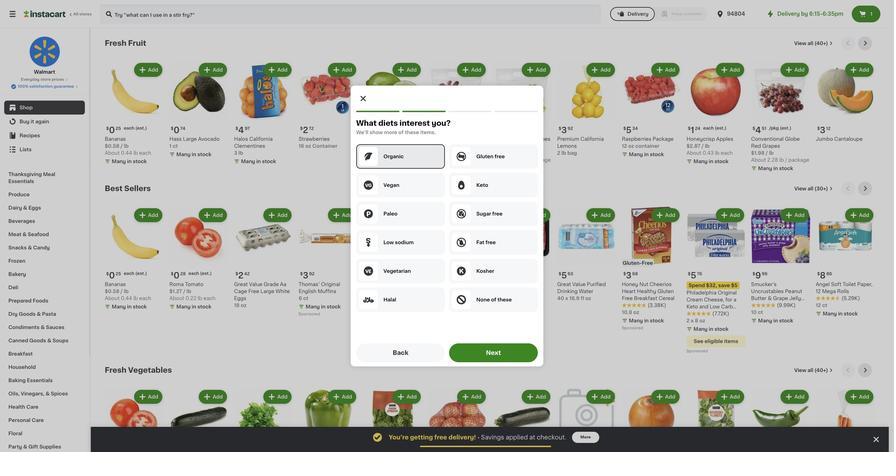 Task type: locate. For each thing, give the bounding box(es) containing it.
0 vertical spatial 92
[[568, 127, 574, 131]]

spend $32, save $5
[[689, 283, 738, 288]]

1 horizontal spatial delivery
[[778, 11, 800, 16]]

3 up premium
[[562, 126, 567, 134]]

1 horizontal spatial 4
[[756, 126, 762, 134]]

1 horizontal spatial $ 3 92
[[559, 126, 574, 134]]

0 horizontal spatial 16
[[299, 144, 304, 149]]

each inside honeycrisp apples $2.87 / lb about 0.43 lb each
[[721, 151, 733, 156]]

0 horizontal spatial 18
[[234, 303, 240, 308]]

92 up thomas' in the bottom left of the page
[[309, 272, 315, 276]]

0 horizontal spatial 92
[[309, 272, 315, 276]]

0 horizontal spatial gluten
[[477, 154, 494, 159]]

delivery for delivery
[[628, 12, 649, 16]]

chuck,
[[506, 282, 523, 287]]

2 x 8 oz
[[687, 318, 706, 323]]

value up water
[[573, 282, 586, 287]]

0 vertical spatial eggs
[[28, 206, 41, 210]]

ritz fresh stacks original crackers
[[364, 290, 406, 302]]

1 vertical spatial 42
[[244, 272, 250, 276]]

$ inside $ 3 12
[[818, 127, 821, 131]]

1 horizontal spatial keto
[[687, 304, 699, 309]]

value inside great value grade aa cage free large white eggs 18 oz
[[249, 282, 263, 287]]

3 left 68 at the right bottom
[[626, 272, 632, 280]]

essentials up oils, vinegars, & spices
[[27, 378, 53, 383]]

essentials
[[8, 179, 34, 184], [27, 378, 53, 383]]

spend up "ritz"
[[366, 283, 382, 288]]

1 value from the left
[[573, 282, 586, 287]]

original for cheese,
[[718, 290, 737, 295]]

1 horizontal spatial these
[[498, 297, 512, 302]]

& right dairy on the top of the page
[[23, 206, 27, 210]]

main content
[[91, 28, 889, 452]]

$ inside $ 0 74
[[171, 127, 174, 131]]

low
[[384, 240, 394, 245], [710, 304, 720, 309]]

2 vertical spatial free
[[622, 296, 633, 301]]

0 vertical spatial breakfast
[[634, 296, 658, 301]]

2 save from the left
[[719, 283, 730, 288]]

oils, vinegars, & spices link
[[4, 387, 85, 401]]

honeycrisp
[[687, 137, 716, 142]]

0 vertical spatial of
[[399, 130, 404, 135]]

1 inside hass large avocado 1 ct
[[170, 144, 172, 149]]

42 up 'cage'
[[244, 272, 250, 276]]

1 horizontal spatial large
[[261, 289, 275, 294]]

gluten inside honey nut cheerios heart healthy gluten free breakfast cereal
[[658, 289, 674, 294]]

it
[[31, 119, 34, 124]]

beef
[[493, 282, 505, 287]]

1 vertical spatial bananas $0.58 / lb about 0.44 lb each
[[105, 282, 151, 301]]

16 down 80%/20%
[[493, 296, 498, 301]]

0 horizontal spatial free
[[249, 289, 259, 294]]

red inside conventional globe red grapes $1.98 / lb about 2.28 lb / package
[[752, 144, 762, 149]]

2 bananas $0.58 / lb about 0.44 lb each from the top
[[105, 282, 151, 301]]

1.48
[[372, 311, 382, 316]]

view all (40+)
[[795, 41, 829, 46], [795, 368, 829, 373]]

2 vertical spatial fresh
[[105, 367, 127, 374]]

bananas $0.58 / lb about 0.44 lb each for each (est.)
[[105, 282, 151, 301]]

1 $5 from the left
[[408, 283, 415, 288]]

1 bananas $0.58 / lb about 0.44 lb each from the top
[[105, 137, 151, 156]]

low left sodium
[[384, 240, 394, 245]]

$ 3 92 for premium california lemons
[[559, 126, 574, 134]]

/pkg
[[770, 126, 779, 130], [447, 126, 456, 130]]

thanksgiving meal essentials link
[[4, 168, 85, 188]]

1 vertical spatial view
[[795, 186, 807, 191]]

2 horizontal spatial free
[[642, 261, 653, 266]]

1 vertical spatial all
[[808, 186, 814, 191]]

0.44
[[121, 151, 132, 156], [121, 296, 132, 301]]

1 vertical spatial (40+)
[[815, 368, 829, 373]]

0 vertical spatial goods
[[19, 312, 36, 317]]

x left 1.48 on the left of page
[[368, 311, 371, 316]]

keto up 'sugar'
[[477, 183, 489, 188]]

towels
[[444, 289, 461, 294]]

18 inside great value grade aa cage free large white eggs 18 oz
[[234, 303, 240, 308]]

free down heart
[[622, 296, 633, 301]]

0 horizontal spatial package
[[462, 158, 483, 163]]

1 vertical spatial 92
[[309, 272, 315, 276]]

1 view from the top
[[795, 41, 807, 46]]

1 horizontal spatial 16
[[493, 296, 498, 301]]

value inside great value purified drinking water 40 x 16.9 fl oz
[[573, 282, 586, 287]]

ct right 10
[[758, 310, 764, 315]]

value for 2
[[249, 282, 263, 287]]

1 vertical spatial $ 3 92
[[300, 272, 315, 280]]

california for halos california clementines 3 lb
[[249, 137, 273, 142]]

spend for 5
[[689, 283, 705, 288]]

goods down condiments & sauces
[[29, 338, 46, 343]]

$ 2 72
[[300, 126, 314, 134]]

each
[[124, 126, 135, 130], [704, 126, 714, 130], [367, 144, 379, 149], [139, 151, 151, 156], [721, 151, 733, 156], [124, 272, 135, 276], [189, 272, 199, 276], [139, 296, 151, 301], [204, 296, 216, 301]]

2.28
[[768, 158, 779, 163]]

beverages
[[8, 219, 35, 224]]

$1.24 each (estimated) element
[[687, 123, 746, 136]]

$ inside $ 3 68
[[624, 272, 626, 276]]

2 all from the top
[[808, 186, 814, 191]]

floral
[[8, 431, 22, 436]]

1 vertical spatial $0.58
[[105, 289, 119, 294]]

0 horizontal spatial /pkg
[[447, 126, 456, 130]]

none
[[477, 297, 490, 302]]

0 horizontal spatial large
[[183, 137, 197, 142]]

0 horizontal spatial breakfast
[[8, 352, 33, 356]]

personal care
[[8, 418, 44, 423]]

main content containing 0
[[91, 28, 889, 452]]

save up stacks
[[395, 283, 407, 288]]

low sodium
[[384, 240, 414, 245]]

2 bananas from the top
[[105, 282, 126, 287]]

18 down 'cage'
[[234, 303, 240, 308]]

butter
[[752, 296, 767, 301]]

seedless down the $5.23 per package (estimated) element on the top of the page
[[459, 137, 482, 142]]

great inside great value grade aa cage free large white eggs 18 oz
[[234, 282, 248, 287]]

mega
[[823, 289, 837, 294]]

86
[[827, 272, 833, 276]]

all for 8
[[808, 186, 814, 191]]

eligible
[[705, 339, 724, 344]]

seedless inside the green seedless grapes bag $1.98 / lb about 2.43 lb / package
[[509, 137, 532, 142]]

1 horizontal spatial red
[[752, 144, 762, 149]]

ct inside thomas' original english muffins 6 ct
[[303, 296, 309, 301]]

5 left 34
[[626, 126, 632, 134]]

1 vertical spatial 8
[[364, 311, 367, 316]]

0 vertical spatial $ 0 25 each (est.)
[[106, 126, 147, 134]]

0 horizontal spatial $ 3 92
[[300, 272, 315, 280]]

tomato
[[185, 282, 204, 287]]

cantaloupe
[[835, 137, 863, 142]]

2 vertical spatial 8
[[695, 318, 699, 323]]

& left pasta
[[37, 312, 41, 317]]

28
[[180, 272, 186, 276]]

smucker's
[[752, 282, 777, 287]]

2 horizontal spatial package
[[789, 158, 810, 163]]

large down grade
[[261, 289, 275, 294]]

about inside conventional globe red grapes $1.98 / lb about 2.28 lb / package
[[752, 158, 767, 163]]

1 vertical spatial fresh
[[374, 290, 388, 295]]

shop
[[20, 105, 33, 110]]

essentials down the thanksgiving
[[8, 179, 34, 184]]

spend for 3
[[366, 283, 382, 288]]

1 (40+) from the top
[[815, 41, 829, 46]]

1 horizontal spatial 8
[[695, 318, 699, 323]]

these down interest
[[405, 130, 419, 135]]

seedless down $4.81 per package (estimated) element
[[509, 137, 532, 142]]

original up for
[[718, 290, 737, 295]]

view inside popup button
[[795, 186, 807, 191]]

care down vinegars,
[[26, 405, 38, 410]]

/pkg (est.)
[[770, 126, 792, 130]]

health
[[8, 405, 25, 410]]

1 horizontal spatial gluten
[[658, 289, 674, 294]]

oils,
[[8, 391, 20, 396]]

/ inside roma tomato $1.27 / lb about 0.22 lb each
[[183, 289, 185, 294]]

2 seedless from the left
[[459, 137, 482, 142]]

package down "globe" at the top
[[789, 158, 810, 163]]

16 inside beef chuck, ground, 80%/20% 16 oz
[[493, 296, 498, 301]]

100% satisfaction guarantee button
[[11, 82, 78, 89]]

4 for $ 4 51
[[756, 126, 762, 134]]

1 horizontal spatial 92
[[568, 127, 574, 131]]

goods inside canned goods & soups "link"
[[29, 338, 46, 343]]

california inside 'premium california lemons 2 lb bag'
[[581, 137, 604, 142]]

care for health care
[[26, 405, 38, 410]]

$5 down vegetarian
[[408, 283, 415, 288]]

12 inside raspberries package 12 oz container
[[622, 144, 628, 149]]

2 view all (40+) button from the top
[[792, 364, 836, 378]]

1 bananas from the top
[[105, 137, 126, 142]]

$ inside $ 5 76
[[688, 272, 691, 276]]

keto inside philadelphia original cream cheese, for a keto and low carb lifestyle
[[687, 304, 699, 309]]

2 spend from the left
[[689, 283, 705, 288]]

None search field
[[100, 4, 601, 24]]

2
[[303, 126, 308, 134], [558, 151, 561, 156], [238, 272, 244, 280], [687, 318, 690, 323]]

1 save from the left
[[395, 283, 407, 288]]

1 spend from the left
[[366, 283, 382, 288]]

0 vertical spatial $0.58
[[105, 144, 119, 149]]

bananas for each (est.)
[[105, 282, 126, 287]]

free right getting
[[435, 435, 447, 440]]

kosher
[[477, 269, 495, 274]]

2 item carousel region from the top
[[105, 182, 875, 358]]

oz down 'cage'
[[241, 303, 247, 308]]

(est.) inside the $ 5 23 /pkg (est.)
[[458, 126, 469, 130]]

0 horizontal spatial $5
[[408, 283, 415, 288]]

0 horizontal spatial 42
[[244, 272, 250, 276]]

gluten up 'cereal'
[[658, 289, 674, 294]]

2 0.44 from the top
[[121, 296, 132, 301]]

free for gluten free
[[495, 154, 505, 159]]

4 left 97
[[238, 126, 244, 134]]

$ 3 92 up thomas' in the bottom left of the page
[[300, 272, 315, 280]]

free down "bag"
[[495, 154, 505, 159]]

1 $1.98 from the left
[[493, 151, 506, 156]]

0 vertical spatial x
[[566, 296, 569, 301]]

42 down 'show'
[[377, 137, 383, 142]]

getting
[[410, 435, 433, 440]]

0 vertical spatial keto
[[477, 183, 489, 188]]

eggs inside great value grade aa cage free large white eggs 18 oz
[[234, 296, 247, 301]]

great inside great value purified drinking water 40 x 16.9 fl oz
[[558, 282, 571, 287]]

1 horizontal spatial grapes
[[533, 137, 551, 142]]

walmart logo image
[[29, 36, 60, 67]]

sponsored badge image down the 10.8 oz
[[622, 326, 643, 330]]

8 inside product 'group'
[[821, 272, 826, 280]]

1 $ 0 25 each (est.) from the top
[[106, 126, 147, 134]]

0 horizontal spatial red
[[428, 144, 438, 149]]

sponsored badge image down 8 x 1.48 oz
[[364, 342, 385, 346]]

add
[[148, 67, 158, 72], [213, 67, 223, 72], [278, 67, 288, 72], [342, 67, 352, 72], [407, 67, 417, 72], [472, 67, 482, 72], [536, 67, 546, 72], [601, 67, 611, 72], [666, 67, 676, 72], [730, 67, 741, 72], [795, 67, 805, 72], [860, 67, 870, 72], [148, 213, 158, 218], [213, 213, 223, 218], [278, 213, 288, 218], [342, 213, 352, 218], [472, 213, 482, 218], [536, 213, 546, 218], [601, 213, 611, 218], [666, 213, 676, 218], [730, 213, 741, 218], [795, 213, 805, 218], [860, 213, 870, 218], [148, 395, 158, 400], [213, 395, 223, 400], [278, 395, 288, 400], [342, 395, 352, 400], [407, 395, 417, 400], [472, 395, 482, 400], [536, 395, 546, 400], [601, 395, 611, 400], [666, 395, 676, 400], [730, 395, 741, 400], [795, 395, 805, 400], [860, 395, 870, 400]]

$5.23 per package (estimated) element
[[428, 123, 487, 136]]

for
[[726, 297, 733, 302]]

ct
[[173, 144, 178, 149], [303, 296, 309, 301], [823, 303, 828, 308], [758, 310, 764, 315]]

1 vertical spatial care
[[32, 418, 44, 423]]

original down "ritz"
[[364, 297, 383, 302]]

of right none
[[491, 297, 497, 302]]

large inside hass large avocado 1 ct
[[183, 137, 197, 142]]

$32,
[[707, 283, 718, 288]]

1 vertical spatial 16
[[493, 296, 498, 301]]

package inside the green seedless grapes bag $1.98 / lb about 2.43 lb / package
[[530, 158, 551, 163]]

0 vertical spatial 25
[[116, 127, 121, 131]]

1 horizontal spatial $1.98
[[752, 151, 765, 156]]

$1.98 down "bag"
[[493, 151, 506, 156]]

51
[[762, 127, 767, 131]]

0 vertical spatial bananas
[[105, 137, 126, 142]]

spend up philadelphia
[[689, 283, 705, 288]]

1 $0.25 each (estimated) element from the top
[[105, 123, 164, 136]]

1 horizontal spatial spend
[[689, 283, 705, 288]]

each inside roma tomato $1.27 / lb about 0.22 lb each
[[204, 296, 216, 301]]

1 vertical spatial original
[[718, 290, 737, 295]]

96
[[762, 272, 768, 276]]

and
[[700, 304, 709, 309]]

8
[[821, 272, 826, 280], [364, 311, 367, 316], [695, 318, 699, 323]]

deli link
[[4, 281, 85, 294]]

eggs down produce link
[[28, 206, 41, 210]]

3 item carousel region from the top
[[105, 364, 875, 452]]

ct down "hass"
[[173, 144, 178, 149]]

store
[[40, 78, 51, 81]]

oz inside raspberries package 12 oz container
[[629, 144, 635, 149]]

1 california from the left
[[581, 137, 604, 142]]

breakfast
[[634, 296, 658, 301], [8, 352, 33, 356]]

/pkg right 23
[[447, 126, 456, 130]]

0 vertical spatial item carousel region
[[105, 36, 875, 176]]

2 4 from the left
[[238, 126, 244, 134]]

all stores
[[73, 12, 92, 16]]

1 vertical spatial free
[[249, 289, 259, 294]]

1 vertical spatial 0.44
[[121, 296, 132, 301]]

1 horizontal spatial package
[[530, 158, 551, 163]]

2 down the lemons
[[558, 151, 561, 156]]

snacks
[[8, 245, 27, 250]]

view for 3
[[795, 41, 807, 46]]

1 25 from the top
[[116, 127, 121, 131]]

1 horizontal spatial california
[[581, 137, 604, 142]]

0 horizontal spatial value
[[249, 282, 263, 287]]

2 view from the top
[[795, 186, 807, 191]]

$1.98 down conventional
[[752, 151, 765, 156]]

breakfast inside honey nut cheerios heart healthy gluten free breakfast cereal
[[634, 296, 658, 301]]

breakfast down the healthy at bottom right
[[634, 296, 658, 301]]

package inside conventional globe red grapes $1.98 / lb about 2.28 lb / package
[[789, 158, 810, 163]]

(40+) for fresh vegetables
[[815, 368, 829, 373]]

x for 5
[[691, 318, 694, 323]]

0 horizontal spatial save
[[395, 283, 407, 288]]

2 $0.58 from the top
[[105, 289, 119, 294]]

great up drinking
[[558, 282, 571, 287]]

strawberries 16 oz container
[[299, 137, 338, 149]]

0 vertical spatial 0.44
[[121, 151, 132, 156]]

2 $1.98 from the left
[[752, 151, 765, 156]]

sodium
[[395, 240, 414, 245]]

0 horizontal spatial great
[[234, 282, 248, 287]]

1
[[871, 12, 873, 16], [691, 126, 695, 134], [170, 144, 172, 149], [364, 144, 366, 149]]

0.44 for 0
[[121, 151, 132, 156]]

original up the muffins
[[321, 282, 340, 287]]

8 left 86
[[821, 272, 826, 280]]

1 vertical spatial these
[[498, 297, 512, 302]]

1 vertical spatial view all (40+) button
[[792, 364, 836, 378]]

0 horizontal spatial low
[[384, 240, 394, 245]]

lb inside 'premium california lemons 2 lb bag'
[[562, 151, 567, 156]]

large down 74
[[183, 137, 197, 142]]

3 for premium california lemons
[[562, 126, 567, 134]]

1 horizontal spatial x
[[566, 296, 569, 301]]

save right $32, at the bottom right
[[719, 283, 730, 288]]

sponsored badge image down 6
[[299, 312, 320, 316]]

/pkg right 51
[[770, 126, 779, 130]]

2 vertical spatial x
[[691, 318, 694, 323]]

& down uncrustables
[[768, 296, 772, 301]]

3 left 88
[[368, 272, 373, 280]]

1 great from the left
[[558, 282, 571, 287]]

5 left 23
[[432, 126, 438, 134]]

1 vertical spatial $ 0 25 each (est.)
[[106, 272, 147, 280]]

2 $5 from the left
[[732, 283, 738, 288]]

1 package from the left
[[530, 158, 551, 163]]

sugar
[[477, 211, 491, 216]]

oz down raspberries
[[629, 144, 635, 149]]

raspberries package 12 oz container
[[622, 137, 674, 149]]

delivery button
[[610, 7, 655, 21]]

$0.25 each (estimated) element for 0
[[105, 123, 164, 136]]

8 left 1.48 on the left of page
[[364, 311, 367, 316]]

1 4 from the left
[[756, 126, 762, 134]]

fresh left fruit
[[105, 39, 127, 47]]

sponsored badge image
[[299, 312, 320, 316], [622, 326, 643, 330], [364, 342, 385, 346], [687, 349, 708, 353]]

2 (40+) from the top
[[815, 368, 829, 373]]

about
[[105, 151, 120, 156], [687, 151, 702, 156], [493, 158, 508, 163], [752, 158, 767, 163], [428, 158, 443, 163], [105, 296, 120, 301], [170, 296, 184, 301]]

3 package from the left
[[462, 158, 483, 163]]

5 for $ 5 63
[[562, 272, 567, 280]]

keto inside add your shopping preferences element
[[477, 183, 489, 188]]

keto
[[477, 183, 489, 188], [687, 304, 699, 309]]

value left grade
[[249, 282, 263, 287]]

value
[[573, 282, 586, 287], [249, 282, 263, 287]]

63
[[568, 272, 574, 276]]

free right the fat
[[486, 240, 496, 245]]

grapes down $4.81 per package (estimated) element
[[533, 137, 551, 142]]

of right more at left top
[[399, 130, 404, 135]]

1 red from the left
[[752, 144, 762, 149]]

1 view all (40+) from the top
[[795, 41, 829, 46]]

1 0.44 from the top
[[121, 151, 132, 156]]

pasta
[[42, 312, 56, 317]]

oz right fl
[[586, 296, 592, 301]]

12 inside angel soft toilet paper, 12 mega rolls
[[816, 289, 821, 294]]

about inside honeycrisp apples $2.87 / lb about 0.43 lb each
[[687, 151, 702, 156]]

muffins
[[318, 289, 337, 294]]

2 red from the left
[[428, 144, 438, 149]]

& left candy
[[28, 245, 32, 250]]

delivery inside button
[[628, 12, 649, 16]]

2 great from the left
[[234, 282, 248, 287]]

0 horizontal spatial delivery
[[628, 12, 649, 16]]

oz inside great value grade aa cage free large white eggs 18 oz
[[241, 303, 247, 308]]

2 view all (40+) from the top
[[795, 368, 829, 373]]

1 horizontal spatial $5
[[732, 283, 738, 288]]

these down 80%/20%
[[498, 297, 512, 302]]

0 horizontal spatial original
[[321, 282, 340, 287]]

fat free
[[477, 240, 496, 245]]

3 up thomas' in the bottom left of the page
[[303, 272, 309, 280]]

1 all from the top
[[808, 41, 814, 46]]

2 /pkg from the left
[[447, 126, 456, 130]]

2 horizontal spatial grapes
[[763, 144, 781, 149]]

$1.98 inside the green seedless grapes bag $1.98 / lb about 2.43 lb / package
[[493, 151, 506, 156]]

container
[[313, 144, 338, 149]]

grapes down harvest
[[439, 144, 457, 149]]

1 vertical spatial gluten
[[658, 289, 674, 294]]

sellers
[[124, 185, 151, 192]]

$4.51 per package (estimated) element
[[752, 123, 811, 136]]

0 horizontal spatial keto
[[477, 183, 489, 188]]

package for conventional globe red grapes $1.98 / lb about 2.28 lb / package
[[789, 158, 810, 163]]

& inside smucker's uncrustables peanut butter & grape jelly sandwich
[[768, 296, 772, 301]]

$ inside $ 0 33
[[365, 127, 368, 131]]

product group
[[105, 62, 164, 166], [170, 62, 229, 159], [234, 62, 293, 166], [299, 62, 358, 150], [364, 62, 423, 159], [428, 62, 487, 173], [493, 62, 552, 173], [558, 62, 617, 157], [622, 62, 681, 159], [687, 62, 746, 166], [752, 62, 811, 173], [816, 62, 875, 143], [105, 207, 164, 312], [170, 207, 229, 312], [234, 207, 293, 309], [299, 207, 358, 318], [364, 207, 423, 348], [428, 207, 487, 319], [493, 207, 552, 312], [558, 207, 617, 302], [622, 207, 681, 332], [687, 207, 746, 355], [752, 207, 811, 326], [816, 207, 875, 319], [105, 389, 164, 452], [170, 389, 229, 452], [234, 389, 293, 452], [299, 389, 358, 452], [364, 389, 423, 452], [428, 389, 487, 452], [493, 389, 552, 452], [558, 389, 617, 452], [622, 389, 681, 452], [687, 389, 746, 452], [752, 389, 811, 452], [816, 389, 875, 452]]

great for 5
[[558, 282, 571, 287]]

4 left 51
[[756, 126, 762, 134]]

0 vertical spatial original
[[321, 282, 340, 287]]

ct inside hass large avocado 1 ct
[[173, 144, 178, 149]]

$ 3 68
[[624, 272, 638, 280]]

1 vertical spatial 18
[[234, 303, 240, 308]]

3 up jumbo
[[821, 126, 826, 134]]

free up 'nut'
[[642, 261, 653, 266]]

0.22
[[186, 296, 197, 301]]

free right 'cage'
[[249, 289, 259, 294]]

great
[[558, 282, 571, 287], [234, 282, 248, 287]]

16 inside strawberries 16 oz container
[[299, 144, 304, 149]]

oz right 1.48 on the left of page
[[384, 311, 389, 316]]

1 vertical spatial large
[[261, 289, 275, 294]]

0.44 for each (est.)
[[121, 296, 132, 301]]

california right premium
[[581, 137, 604, 142]]

5 for $ 5 76
[[691, 272, 697, 280]]

1 seedless from the left
[[509, 137, 532, 142]]

oz down 80%/20%
[[500, 296, 505, 301]]

$1.98 for grapes
[[752, 151, 765, 156]]

0 vertical spatial 16
[[299, 144, 304, 149]]

free right 'sugar'
[[493, 211, 503, 216]]

4 for $ 4 97
[[238, 126, 244, 134]]

these inside what diets interest you? we'll show more of these items.
[[405, 130, 419, 135]]

0 vertical spatial (40+)
[[815, 41, 829, 46]]

2 vertical spatial item carousel region
[[105, 364, 875, 452]]

1 view all (40+) button from the top
[[792, 36, 836, 50]]

healthy
[[637, 289, 657, 294]]

1 horizontal spatial breakfast
[[634, 296, 658, 301]]

2 $ 0 25 each (est.) from the top
[[106, 272, 147, 280]]

0 horizontal spatial california
[[249, 137, 273, 142]]

0 vertical spatial $0.25 each (estimated) element
[[105, 123, 164, 136]]

all inside popup button
[[808, 186, 814, 191]]

party
[[8, 445, 22, 449]]

5 left 63
[[562, 272, 567, 280]]

california inside halos california clementines 3 lb
[[249, 137, 273, 142]]

1 vertical spatial x
[[368, 311, 371, 316]]

1 $0.58 from the top
[[105, 144, 119, 149]]

0 horizontal spatial 4
[[238, 126, 244, 134]]

1 horizontal spatial 42
[[377, 137, 383, 142]]

5 left the 76
[[691, 272, 697, 280]]

$ inside $ 4 97
[[236, 127, 238, 131]]

2 $0.25 each (estimated) element from the top
[[105, 269, 164, 281]]

2 california from the left
[[249, 137, 273, 142]]

seedless
[[509, 137, 532, 142], [459, 137, 482, 142]]

personal
[[8, 418, 30, 423]]

1 /pkg from the left
[[770, 126, 779, 130]]

original inside philadelphia original cream cheese, for a keto and low carb lifestyle
[[718, 290, 737, 295]]

x right 40
[[566, 296, 569, 301]]

item carousel region
[[105, 36, 875, 176], [105, 182, 875, 358], [105, 364, 875, 452]]

(5.29k)
[[842, 296, 861, 301]]

$0.25 each (estimated) element
[[105, 123, 164, 136], [105, 269, 164, 281]]

hass
[[170, 137, 182, 142]]

18 right 22
[[444, 272, 448, 276]]

grapes inside conventional globe red grapes $1.98 / lb about 2.28 lb / package
[[763, 144, 781, 149]]

1 vertical spatial essentials
[[27, 378, 53, 383]]

0 vertical spatial view all (40+) button
[[792, 36, 836, 50]]

1 horizontal spatial /pkg
[[770, 126, 779, 130]]

$ inside $ 9 96
[[753, 272, 756, 276]]

0 vertical spatial bananas $0.58 / lb about 0.44 lb each
[[105, 137, 151, 156]]

2 25 from the top
[[116, 272, 121, 276]]

$ 3 92 for thomas' original english muffins
[[300, 272, 315, 280]]

0 vertical spatial free
[[642, 261, 653, 266]]

oz right 10.8
[[634, 310, 640, 315]]

2 value from the left
[[249, 282, 263, 287]]

about inside the green seedless grapes bag $1.98 / lb about 2.43 lb / package
[[493, 158, 508, 163]]

seafood
[[28, 232, 49, 237]]

goods for dry
[[19, 312, 36, 317]]

2 package from the left
[[789, 158, 810, 163]]

fresh inside ritz fresh stacks original crackers
[[374, 290, 388, 295]]

free for sugar free
[[493, 211, 503, 216]]

(est.) inside $1.24 each (estimated) element
[[715, 126, 727, 130]]

$ 3 92 up premium
[[559, 126, 574, 134]]

bag
[[568, 151, 577, 156]]

$1.98 inside conventional globe red grapes $1.98 / lb about 2.28 lb / package
[[752, 151, 765, 156]]

keto down cream
[[687, 304, 699, 309]]

package right the '2.43'
[[530, 158, 551, 163]]

service type group
[[610, 7, 708, 21]]

76
[[697, 272, 703, 276]]

none of these
[[477, 297, 512, 302]]

1 horizontal spatial of
[[491, 297, 497, 302]]

3 inside halos california clementines 3 lb
[[234, 151, 237, 156]]

eggs down 'cage'
[[234, 296, 247, 301]]

goods down prepared foods
[[19, 312, 36, 317]]

stock
[[198, 152, 212, 157], [392, 152, 406, 157], [650, 152, 664, 157], [133, 159, 147, 164], [715, 159, 729, 164], [262, 159, 276, 164], [521, 166, 535, 171], [780, 166, 794, 171], [456, 166, 470, 171], [133, 304, 147, 309], [198, 304, 212, 309], [327, 304, 341, 309], [456, 311, 470, 316], [844, 311, 858, 316], [780, 318, 794, 323], [650, 318, 664, 323], [715, 327, 729, 332]]

red down conventional
[[752, 144, 762, 149]]

red down sun
[[428, 144, 438, 149]]

x down the lifestyle
[[691, 318, 694, 323]]

2 horizontal spatial original
[[718, 290, 737, 295]]

vinegars,
[[21, 391, 44, 396]]

lb inside halos california clementines 3 lb
[[239, 151, 243, 156]]

ct right 6
[[303, 296, 309, 301]]

x inside great value purified drinking water 40 x 16.9 fl oz
[[566, 296, 569, 301]]

household
[[8, 365, 36, 370]]

original inside thomas' original english muffins 6 ct
[[321, 282, 340, 287]]

1 vertical spatial $0.25 each (estimated) element
[[105, 269, 164, 281]]

bananas $0.58 / lb about 0.44 lb each for 0
[[105, 137, 151, 156]]

0 vertical spatial essentials
[[8, 179, 34, 184]]

all
[[808, 41, 814, 46], [808, 186, 814, 191], [808, 368, 814, 373]]

0 vertical spatial 42
[[377, 137, 383, 142]]

great up 'cage'
[[234, 282, 248, 287]]



Task type: vqa. For each thing, say whether or not it's contained in the screenshot.
Vitamins
no



Task type: describe. For each thing, give the bounding box(es) containing it.
16.9
[[570, 296, 580, 301]]

meat & seafood link
[[4, 228, 85, 241]]

grapes inside sun harvest seedless red grapes $2.18 / lb about 2.4 lb / package
[[439, 144, 457, 149]]

fresh for fresh vegetables
[[105, 367, 127, 374]]

$ inside $ 0 28 each (est.)
[[171, 272, 174, 276]]

grapes inside the green seedless grapes bag $1.98 / lb about 2.43 lb / package
[[533, 137, 551, 142]]

delivery for delivery by 6:15-6:35pm
[[778, 11, 800, 16]]

english
[[299, 289, 317, 294]]

$0.28 each (estimated) element
[[170, 269, 229, 281]]

goods for canned
[[29, 338, 46, 343]]

$ 2 42
[[236, 272, 250, 280]]

view all (40+) button for fresh vegetables
[[792, 364, 836, 378]]

everyday store prices
[[21, 78, 64, 81]]

2 left 72
[[303, 126, 308, 134]]

conventional globe red grapes $1.98 / lb about 2.28 lb / package
[[752, 137, 810, 163]]

$5 for 5
[[732, 283, 738, 288]]

/pkg inside the $ 5 23 /pkg (est.)
[[447, 126, 456, 130]]

product group containing 8
[[816, 207, 875, 319]]

instacart logo image
[[24, 10, 66, 18]]

great for 2
[[234, 282, 248, 287]]

about inside sun harvest seedless red grapes $2.18 / lb about 2.4 lb / package
[[428, 158, 443, 163]]

free inside treatment tracker modal dialog
[[435, 435, 447, 440]]

(40+) for fresh fruit
[[815, 41, 829, 46]]

item carousel region containing fresh vegetables
[[105, 364, 875, 452]]

3 all from the top
[[808, 368, 814, 373]]

care for personal care
[[32, 418, 44, 423]]

$ inside "$ 2 42"
[[236, 272, 238, 276]]

paper
[[428, 289, 443, 294]]

each inside lime 42 1 each
[[367, 144, 379, 149]]

25 for 0
[[116, 127, 121, 131]]

oz down the lifestyle
[[700, 318, 706, 323]]

everyday
[[21, 78, 40, 81]]

free for fat free
[[486, 240, 496, 245]]

18 inside 22 18
[[444, 272, 448, 276]]

view for 8
[[795, 186, 807, 191]]

sun
[[428, 137, 438, 142]]

& left the spices at the bottom left
[[46, 391, 50, 396]]

$0.58 for each (est.)
[[105, 289, 119, 294]]

$ inside $ 5 63
[[559, 272, 562, 276]]

best
[[105, 185, 123, 192]]

party & gift supplies link
[[4, 440, 85, 452]]

$ 0 25 each (est.) for each (est.)
[[106, 272, 147, 280]]

next
[[486, 350, 501, 356]]

save for 3
[[395, 283, 407, 288]]

nut
[[640, 282, 649, 287]]

& right meat
[[23, 232, 27, 237]]

everyday store prices link
[[21, 77, 68, 82]]

paper,
[[858, 282, 873, 287]]

soft
[[832, 282, 842, 287]]

walmart
[[34, 70, 55, 74]]

sun harvest seedless red grapes $2.18 / lb about 2.4 lb / package
[[428, 137, 483, 163]]

cage
[[234, 289, 247, 294]]

$ 5 23 /pkg (est.)
[[430, 126, 469, 134]]

sponsored badge image for honey nut cheerios heart healthy gluten free breakfast cereal
[[622, 326, 643, 330]]

product group containing 1
[[687, 62, 746, 166]]

soups
[[53, 338, 69, 343]]

red inside sun harvest seedless red grapes $2.18 / lb about 2.4 lb / package
[[428, 144, 438, 149]]

large inside great value grade aa cage free large white eggs 18 oz
[[261, 289, 275, 294]]

$4.81 per package (estimated) element
[[493, 123, 552, 136]]

deli
[[8, 285, 18, 290]]

treatment tracker modal dialog
[[91, 427, 889, 452]]

show
[[370, 130, 383, 135]]

$ 0 28 each (est.)
[[171, 272, 212, 280]]

package inside sun harvest seedless red grapes $2.18 / lb about 2.4 lb / package
[[462, 158, 483, 163]]

toilet
[[843, 282, 857, 287]]

delivery!
[[449, 435, 476, 440]]

sponsored badge image for ritz fresh stacks original crackers
[[364, 342, 385, 346]]

3 for spend $20, save $5
[[368, 272, 373, 280]]

save for 5
[[719, 283, 730, 288]]

oz inside great value purified drinking water 40 x 16.9 fl oz
[[586, 296, 592, 301]]

$ 4 51
[[753, 126, 767, 134]]

all
[[73, 12, 78, 16]]

3 for honey nut cheerios heart healthy gluten free breakfast cereal
[[626, 272, 632, 280]]

5 for $ 5 23 /pkg (est.)
[[432, 126, 438, 134]]

sponsored badge image for thomas' original english muffins
[[299, 312, 320, 316]]

value for 5
[[573, 282, 586, 287]]

& left gift at the bottom left
[[23, 445, 27, 449]]

92 for premium california lemons
[[568, 127, 574, 131]]

you?
[[432, 120, 451, 127]]

view all (30+)
[[795, 186, 829, 191]]

spend $20, save $5
[[366, 283, 415, 288]]

$ inside $ 2 72
[[300, 127, 303, 131]]

you're
[[389, 435, 409, 440]]

honey nut cheerios heart healthy gluten free breakfast cereal
[[622, 282, 675, 301]]

$ 0 33
[[365, 126, 380, 134]]

$5 for 3
[[408, 283, 415, 288]]

/ inside honeycrisp apples $2.87 / lb about 0.43 lb each
[[702, 144, 704, 149]]

a
[[734, 297, 737, 302]]

dry goods & pasta
[[8, 312, 56, 317]]

all stores link
[[24, 4, 92, 24]]

meat
[[8, 232, 21, 237]]

original for muffins
[[321, 282, 340, 287]]

fresh fruit
[[105, 39, 146, 47]]

$ inside $ 4 51
[[753, 127, 756, 131]]

about inside roma tomato $1.27 / lb about 0.22 lb each
[[170, 296, 184, 301]]

stacks
[[389, 290, 406, 295]]

household link
[[4, 361, 85, 374]]

$ 9 96
[[753, 272, 768, 280]]

all for 3
[[808, 41, 814, 46]]

$ inside $ 8 86
[[818, 272, 821, 276]]

5 for $ 5 34
[[626, 126, 632, 134]]

/pkg inside the $4.51 per package (estimated) element
[[770, 126, 779, 130]]

1 inside lime 42 1 each
[[364, 144, 366, 149]]

seedless inside sun harvest seedless red grapes $2.18 / lb about 2.4 lb / package
[[459, 137, 482, 142]]

dairy & eggs link
[[4, 201, 85, 215]]

6
[[299, 296, 302, 301]]

12 inside $ 3 12
[[827, 127, 831, 131]]

uncrustables
[[752, 289, 784, 294]]

hass large avocado 1 ct
[[170, 137, 220, 149]]

42 inside "$ 2 42"
[[244, 272, 250, 276]]

(est.) inside $ 0 28 each (est.)
[[200, 272, 212, 276]]

2.43
[[509, 158, 520, 163]]

satisfaction
[[29, 85, 53, 88]]

checkout.
[[537, 435, 567, 440]]

oils, vinegars, & spices
[[8, 391, 68, 396]]

$ inside "$ 1 24"
[[688, 127, 691, 131]]

of inside what diets interest you? we'll show more of these items.
[[399, 130, 404, 135]]

water
[[579, 289, 594, 294]]

product group containing 22
[[428, 207, 487, 319]]

california for premium california lemons 2 lb bag
[[581, 137, 604, 142]]

fruit
[[128, 39, 146, 47]]

$0.25 each (estimated) element for each (est.)
[[105, 269, 164, 281]]

oz inside beef chuck, ground, 80%/20% 16 oz
[[500, 296, 505, 301]]

a-
[[465, 282, 471, 287]]

each inside $ 0 28 each (est.)
[[189, 272, 199, 276]]

$ inside $ 3 88
[[365, 272, 368, 276]]

sponsored badge image down see
[[687, 349, 708, 353]]

drinking
[[558, 289, 578, 294]]

0 horizontal spatial 8
[[364, 311, 367, 316]]

original inside ritz fresh stacks original crackers
[[364, 297, 383, 302]]

9
[[756, 272, 762, 280]]

free inside great value grade aa cage free large white eggs 18 oz
[[249, 289, 259, 294]]

raspberries
[[622, 137, 652, 142]]

bananas for 0
[[105, 137, 126, 142]]

2 inside 'premium california lemons 2 lb bag'
[[558, 151, 561, 156]]

lists
[[20, 147, 32, 152]]

dairy
[[8, 206, 22, 210]]

(est.) inside the $4.51 per package (estimated) element
[[780, 126, 792, 130]]

lime
[[364, 137, 376, 142]]

back
[[393, 350, 409, 356]]

add your shopping preferences element
[[351, 86, 544, 367]]

harvest
[[439, 137, 458, 142]]

back button
[[356, 344, 445, 362]]

product group containing 9
[[752, 207, 811, 326]]

0 horizontal spatial eggs
[[28, 206, 41, 210]]

oz inside strawberries 16 oz container
[[306, 144, 311, 149]]

beverages link
[[4, 215, 85, 228]]

clementines
[[234, 144, 265, 149]]

10.8
[[622, 310, 633, 315]]

1 vertical spatial of
[[491, 297, 497, 302]]

bounty select-a-size paper towels
[[428, 282, 481, 294]]

gluten-free
[[623, 261, 653, 266]]

$ inside $ 5 34
[[624, 127, 626, 131]]

$ inside the $ 5 23 /pkg (est.)
[[430, 127, 432, 131]]

• savings applied at checkout.
[[478, 435, 567, 440]]

3 for thomas' original english muffins
[[303, 272, 309, 280]]

vegetarian
[[384, 269, 411, 274]]

gluten inside add your shopping preferences element
[[477, 154, 494, 159]]

great value purified drinking water 40 x 16.9 fl oz
[[558, 282, 606, 301]]

& left soups
[[47, 338, 51, 343]]

view all (40+) for vegetables
[[795, 368, 829, 373]]

halal
[[384, 297, 397, 302]]

25 for each (est.)
[[116, 272, 121, 276]]

container
[[636, 144, 660, 149]]

$ 5 34
[[624, 126, 638, 134]]

72
[[309, 127, 314, 131]]

interest
[[400, 120, 430, 127]]

view all (30+) button
[[792, 182, 836, 196]]

fresh for fresh fruit
[[105, 39, 127, 47]]

condiments & sauces link
[[4, 321, 85, 334]]

low inside philadelphia original cream cheese, for a keto and low carb lifestyle
[[710, 304, 720, 309]]

3 view from the top
[[795, 368, 807, 373]]

frozen link
[[4, 254, 85, 268]]

package for green seedless grapes bag $1.98 / lb about 2.43 lb / package
[[530, 158, 551, 163]]

items
[[725, 339, 739, 344]]

honeycrisp apples $2.87 / lb about 0.43 lb each
[[687, 137, 734, 156]]

free inside honey nut cheerios heart healthy gluten free breakfast cereal
[[622, 296, 633, 301]]

$2.18
[[428, 151, 441, 156]]

74
[[180, 127, 185, 131]]

$1.98 for bag
[[493, 151, 506, 156]]

essentials inside thanksgiving meal essentials
[[8, 179, 34, 184]]

42 inside lime 42 1 each
[[377, 137, 383, 142]]

1 inside button
[[871, 12, 873, 16]]

1 item carousel region from the top
[[105, 36, 875, 176]]

1 vertical spatial breakfast
[[8, 352, 33, 356]]

low inside add your shopping preferences element
[[384, 240, 394, 245]]

& left sauces
[[41, 325, 45, 330]]

rolls
[[838, 289, 850, 294]]

view all (40+) button for fresh fruit
[[792, 36, 836, 50]]

3 for jumbo cantaloupe
[[821, 126, 826, 134]]

92 for thomas' original english muffins
[[309, 272, 315, 276]]

$20,
[[383, 283, 394, 288]]

view all (40+) for fruit
[[795, 41, 829, 46]]

philadelphia original cream cheese, for a keto and low carb lifestyle
[[687, 290, 737, 316]]

cereal
[[659, 296, 675, 301]]

x for 3
[[368, 311, 371, 316]]

$ 0 25 each (est.) for 0
[[106, 126, 147, 134]]

2 up 'cage'
[[238, 272, 244, 280]]

$0.58 for 0
[[105, 144, 119, 149]]

10
[[752, 310, 757, 315]]

2 down the lifestyle
[[687, 318, 690, 323]]

ct down mega at the bottom of the page
[[823, 303, 828, 308]]



